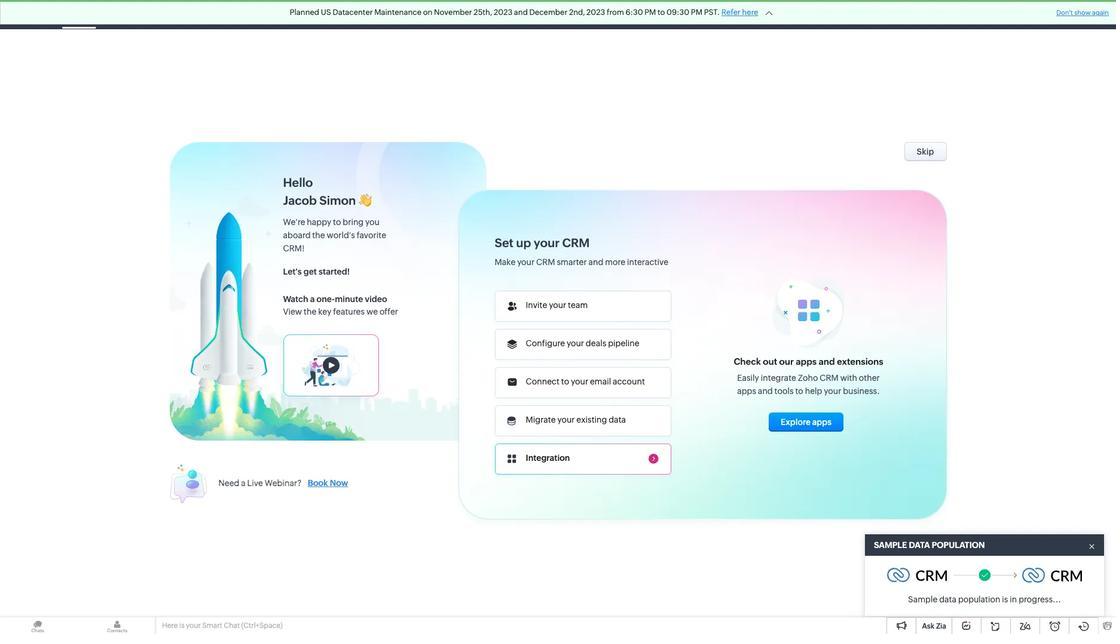 Task type: vqa. For each thing, say whether or not it's contained in the screenshot.
Calendar icon
no



Task type: locate. For each thing, give the bounding box(es) containing it.
reports
[[437, 10, 468, 19]]

0 vertical spatial sample
[[874, 541, 907, 551]]

us
[[321, 8, 331, 17]]

0 horizontal spatial is
[[179, 622, 184, 631]]

pipeline
[[608, 339, 639, 348]]

sample up ask
[[908, 595, 938, 605]]

business.
[[843, 387, 880, 396]]

2023 right the 2nd,
[[586, 8, 605, 17]]

zia
[[936, 623, 946, 631]]

0 horizontal spatial a
[[241, 479, 246, 488]]

1 vertical spatial apps
[[737, 387, 756, 396]]

watch
[[283, 295, 308, 304]]

december
[[529, 8, 567, 17]]

sales orders link
[[634, 0, 702, 29]]

data right existing
[[609, 415, 626, 425]]

the for key
[[304, 307, 316, 317]]

your left email
[[571, 377, 588, 387]]

your right help
[[824, 387, 841, 396]]

services
[[711, 10, 744, 19]]

integrate
[[761, 374, 796, 383]]

apps down easily
[[737, 387, 756, 396]]

2023 right 25th,
[[494, 8, 512, 17]]

here is your smart chat (ctrl+space)
[[162, 622, 283, 631]]

data
[[609, 415, 626, 425], [939, 595, 956, 605]]

the left key
[[304, 307, 316, 317]]

to inside we're happy to bring you aboard the world's favorite crm!
[[333, 218, 341, 227]]

sample data population
[[874, 541, 985, 551]]

0 vertical spatial the
[[312, 231, 325, 240]]

is right here
[[179, 622, 184, 631]]

apps inside easily integrate zoho crm with other apps and tools to help your business.
[[737, 387, 756, 396]]

your
[[534, 236, 560, 250], [517, 257, 535, 267], [549, 301, 566, 310], [567, 339, 584, 348], [571, 377, 588, 387], [824, 387, 841, 396], [557, 415, 575, 425], [186, 622, 201, 631]]

sample for sample data population is in progress...
[[908, 595, 938, 605]]

need a live webinar? book now
[[218, 479, 348, 488]]

a
[[310, 295, 315, 304], [241, 479, 246, 488]]

webinar?
[[265, 479, 302, 488]]

products link
[[532, 0, 586, 29]]

tasks
[[304, 10, 325, 19]]

signals element
[[960, 0, 982, 29]]

0 vertical spatial a
[[310, 295, 315, 304]]

from
[[607, 8, 624, 17]]

explore apps
[[781, 418, 832, 427]]

check
[[734, 357, 761, 367]]

2nd,
[[569, 8, 585, 17]]

team
[[568, 301, 588, 310]]

pm right 6:30
[[645, 8, 656, 17]]

help
[[805, 387, 822, 396]]

1 vertical spatial is
[[179, 622, 184, 631]]

projects link
[[754, 0, 804, 29]]

1 horizontal spatial 2023
[[586, 8, 605, 17]]

easily integrate zoho crm with other apps and tools to help your business.
[[737, 374, 880, 396]]

1 vertical spatial a
[[241, 479, 246, 488]]

a for one-
[[310, 295, 315, 304]]

and down integrate
[[758, 387, 773, 396]]

to right connect
[[561, 377, 569, 387]]

you
[[365, 218, 380, 227]]

existing
[[576, 415, 607, 425]]

1 vertical spatial sample
[[908, 595, 938, 605]]

to left help
[[795, 387, 803, 396]]

your left smart
[[186, 622, 201, 631]]

0 horizontal spatial data
[[609, 415, 626, 425]]

profile element
[[1055, 0, 1089, 29]]

analytics link
[[477, 0, 532, 29]]

1 horizontal spatial sample
[[908, 595, 938, 605]]

quotes link
[[586, 0, 634, 29]]

is
[[1002, 595, 1008, 605], [179, 622, 184, 631]]

extensions
[[837, 357, 883, 367]]

0 horizontal spatial 2023
[[494, 8, 512, 17]]

make
[[495, 257, 515, 267]]

2 vertical spatial apps
[[812, 418, 832, 427]]

0 vertical spatial apps
[[796, 357, 817, 367]]

smarter
[[557, 257, 587, 267]]

one-
[[317, 295, 335, 304]]

offer
[[380, 307, 398, 317]]

pm left the pst.
[[691, 8, 702, 17]]

tools
[[774, 387, 794, 396]]

easily
[[737, 374, 759, 383]]

and left december
[[514, 8, 528, 17]]

and
[[514, 8, 528, 17], [589, 257, 603, 267], [819, 357, 835, 367], [758, 387, 773, 396]]

tasks link
[[294, 0, 334, 29]]

sample left data
[[874, 541, 907, 551]]

is left 'in' on the right
[[1002, 595, 1008, 605]]

watch a one-minute video view the key features we offer
[[283, 295, 398, 317]]

orders
[[665, 10, 692, 19]]

a left live
[[241, 479, 246, 488]]

features
[[333, 307, 365, 317]]

apps right explore
[[812, 418, 832, 427]]

1 horizontal spatial a
[[310, 295, 315, 304]]

pst.
[[704, 8, 720, 17]]

analytics
[[487, 10, 522, 19]]

a inside watch a one-minute video view the key features we offer
[[310, 295, 315, 304]]

crm inside easily integrate zoho crm with other apps and tools to help your business.
[[820, 374, 839, 383]]

the down happy
[[312, 231, 325, 240]]

1 horizontal spatial pm
[[691, 8, 702, 17]]

meetings
[[344, 10, 380, 19]]

a left one-
[[310, 295, 315, 304]]

enterprise-trial upgrade
[[834, 5, 889, 23]]

our
[[779, 357, 794, 367]]

the inside we're happy to bring you aboard the world's favorite crm!
[[312, 231, 325, 240]]

your left team
[[549, 301, 566, 310]]

invite
[[526, 301, 547, 310]]

0 horizontal spatial pm
[[645, 8, 656, 17]]

minute
[[335, 295, 363, 304]]

to
[[658, 8, 665, 17], [333, 218, 341, 227], [561, 377, 569, 387], [795, 387, 803, 396]]

0 vertical spatial is
[[1002, 595, 1008, 605]]

book now link
[[302, 479, 348, 488]]

1 vertical spatial the
[[304, 307, 316, 317]]

email
[[590, 377, 611, 387]]

(ctrl+space)
[[241, 622, 283, 631]]

datacenter
[[333, 8, 373, 17]]

1 vertical spatial data
[[939, 595, 956, 605]]

crm
[[29, 8, 53, 21], [562, 236, 590, 250], [536, 257, 555, 267], [820, 374, 839, 383]]

0 horizontal spatial sample
[[874, 541, 907, 551]]

1 horizontal spatial is
[[1002, 595, 1008, 605]]

apps up "zoho"
[[796, 357, 817, 367]]

services link
[[702, 0, 754, 29]]

refer here link
[[721, 8, 758, 17]]

to up 'world's'
[[333, 218, 341, 227]]

maintenance
[[374, 8, 421, 17]]

and inside easily integrate zoho crm with other apps and tools to help your business.
[[758, 387, 773, 396]]

1 horizontal spatial data
[[939, 595, 956, 605]]

on
[[423, 8, 432, 17]]

again
[[1092, 9, 1109, 16]]

signals image
[[967, 10, 975, 20]]

0 vertical spatial data
[[609, 415, 626, 425]]

the inside watch a one-minute video view the key features we offer
[[304, 307, 316, 317]]

aboard
[[283, 231, 311, 240]]

data up zia
[[939, 595, 956, 605]]

6:30
[[626, 8, 643, 17]]

2023
[[494, 8, 512, 17], [586, 8, 605, 17]]

sample
[[874, 541, 907, 551], [908, 595, 938, 605]]

book
[[308, 479, 328, 488]]



Task type: describe. For each thing, give the bounding box(es) containing it.
check out our apps and extensions
[[734, 357, 883, 367]]

migrate your existing data
[[526, 415, 626, 425]]

and left more
[[589, 257, 603, 267]]

ask
[[922, 623, 934, 631]]

get
[[304, 267, 317, 277]]

live
[[247, 479, 263, 488]]

smart
[[202, 622, 222, 631]]

calls
[[399, 10, 418, 19]]

we're
[[283, 218, 305, 227]]

now
[[330, 479, 348, 488]]

let's get started!
[[283, 267, 350, 277]]

chats image
[[0, 618, 75, 635]]

calls link
[[390, 0, 428, 29]]

deals
[[586, 339, 606, 348]]

projects
[[763, 10, 795, 19]]

data
[[909, 541, 930, 551]]

chat
[[224, 622, 240, 631]]

we're happy to bring you aboard the world's favorite crm!
[[283, 218, 386, 253]]

a for live
[[241, 479, 246, 488]]

planned
[[290, 8, 319, 17]]

more
[[605, 257, 625, 267]]

the for world's
[[312, 231, 325, 240]]

jacob
[[283, 194, 317, 207]]

don't show again
[[1056, 9, 1109, 16]]

trial
[[873, 5, 889, 14]]

connect to your email account
[[526, 377, 645, 387]]

zoho
[[798, 374, 818, 383]]

planned us datacenter maintenance on november 25th, 2023 and december 2nd, 2023 from 6:30 pm to 09:30 pm pst. refer here
[[290, 8, 758, 17]]

search element
[[935, 0, 960, 29]]

contacts image
[[80, 618, 155, 635]]

simon
[[319, 194, 356, 207]]

to inside easily integrate zoho crm with other apps and tools to help your business.
[[795, 387, 803, 396]]

25th,
[[474, 8, 492, 17]]

migrate
[[526, 415, 556, 425]]

your down the up
[[517, 257, 535, 267]]

world's
[[327, 231, 355, 240]]

configure
[[526, 339, 565, 348]]

search image
[[942, 10, 953, 20]]

integration
[[526, 454, 570, 463]]

1 pm from the left
[[645, 8, 656, 17]]

november
[[434, 8, 472, 17]]

your right migrate
[[557, 415, 575, 425]]

show
[[1074, 9, 1091, 16]]

connect
[[526, 377, 560, 387]]

apps inside button
[[812, 418, 832, 427]]

2 pm from the left
[[691, 8, 702, 17]]

your inside easily integrate zoho crm with other apps and tools to help your business.
[[824, 387, 841, 396]]

marketplace element
[[1007, 0, 1031, 29]]

crm!
[[283, 244, 305, 253]]

other
[[859, 374, 880, 383]]

to left 09:30
[[658, 8, 665, 17]]

invite your team
[[526, 301, 588, 310]]

sales
[[643, 10, 664, 19]]

set
[[495, 236, 513, 250]]

with
[[840, 374, 857, 383]]

view
[[283, 307, 302, 317]]

set up your crm
[[495, 236, 590, 250]]

enterprise-
[[834, 5, 873, 14]]

create menu image
[[913, 7, 928, 22]]

explore
[[781, 418, 811, 427]]

2 2023 from the left
[[586, 8, 605, 17]]

skip button
[[904, 142, 947, 161]]

here
[[162, 622, 178, 631]]

video
[[365, 295, 387, 304]]

don't
[[1056, 9, 1073, 16]]

crm image
[[1022, 569, 1082, 583]]

1 2023 from the left
[[494, 8, 512, 17]]

out
[[763, 357, 777, 367]]

and up easily integrate zoho crm with other apps and tools to help your business.
[[819, 357, 835, 367]]

upgrade
[[844, 15, 879, 23]]

here
[[742, 8, 758, 17]]

hello
[[283, 176, 313, 189]]

profile image
[[1063, 5, 1082, 24]]

sales orders
[[643, 10, 692, 19]]

explore apps button
[[769, 413, 844, 432]]

your right the up
[[534, 236, 560, 250]]

population
[[958, 595, 1000, 605]]

sample for sample data population
[[874, 541, 907, 551]]

crm link
[[10, 8, 53, 21]]

reports link
[[428, 0, 477, 29]]

make your crm smarter and more interactive
[[495, 257, 668, 267]]

skip
[[917, 147, 934, 156]]

sample data population is in progress...
[[908, 595, 1061, 605]]

up
[[516, 236, 531, 250]]

progress...
[[1019, 595, 1061, 605]]

09:30
[[667, 8, 689, 17]]

create menu element
[[906, 0, 935, 29]]

ask zia
[[922, 623, 946, 631]]

your left "deals"
[[567, 339, 584, 348]]

we
[[366, 307, 378, 317]]

let's
[[283, 267, 302, 277]]

population
[[932, 541, 985, 551]]

started!
[[319, 267, 350, 277]]



